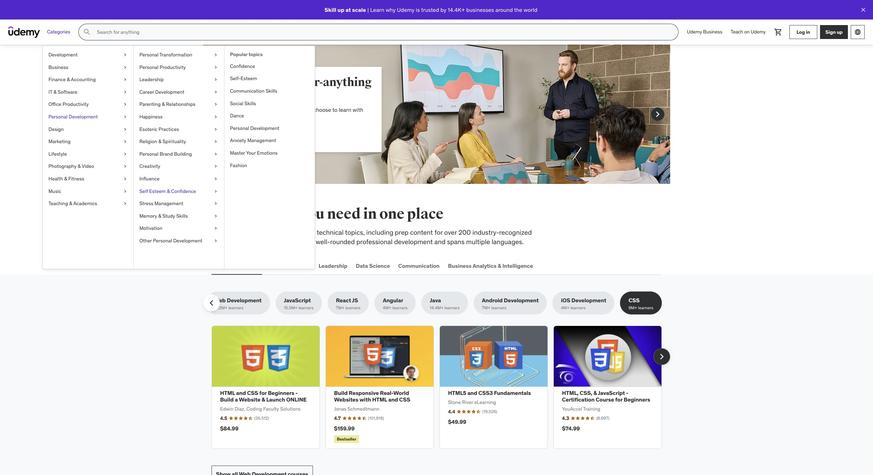 Task type: describe. For each thing, give the bounding box(es) containing it.
java 14.4m+ learners
[[430, 297, 460, 311]]

personal development link for anxiety management
[[225, 122, 315, 135]]

xsmall image for finance & accounting
[[122, 76, 128, 83]]

personal inside self esteem & confidence element
[[230, 125, 249, 131]]

industry-
[[473, 228, 499, 237]]

anxiety
[[230, 137, 246, 144]]

personal development for dance
[[230, 125, 279, 131]]

workplace
[[261, 228, 291, 237]]

self
[[139, 188, 148, 194]]

website
[[239, 396, 260, 403]]

and inside the build responsive real-world websites with html and css
[[388, 396, 398, 403]]

close image
[[860, 6, 867, 13]]

udemy business
[[687, 29, 722, 35]]

certification
[[562, 396, 595, 403]]

leadership for leadership button
[[319, 262, 347, 269]]

android
[[482, 297, 503, 304]]

xsmall image for happiness
[[213, 114, 219, 120]]

xsmall image for motivation
[[213, 225, 219, 232]]

intelligence
[[502, 262, 533, 269]]

xsmall image for other personal development
[[213, 238, 219, 245]]

build inside html and css for beginners - build a website & launch online
[[220, 396, 234, 403]]

& inside button
[[498, 262, 501, 269]]

business analytics & intelligence button
[[447, 258, 535, 274]]

css inside "css 9m+ learners"
[[629, 297, 640, 304]]

& right health on the top left
[[64, 176, 67, 182]]

business for business analytics & intelligence
[[448, 262, 472, 269]]

career development
[[139, 89, 184, 95]]

previous image inside topic filters element
[[206, 298, 217, 309]]

react
[[336, 297, 351, 304]]

up for skill
[[338, 6, 344, 13]]

catalog
[[264, 238, 286, 246]]

personal brand building link
[[134, 148, 224, 160]]

web development 12.2m+ learners
[[214, 297, 262, 311]]

photography & video link
[[43, 160, 134, 173]]

css3
[[478, 390, 493, 397]]

spans
[[447, 238, 465, 246]]

video
[[82, 163, 94, 170]]

html and css for beginners - build a website & launch online
[[220, 390, 307, 403]]

js
[[352, 297, 358, 304]]

it certifications button
[[268, 258, 312, 274]]

personal transformation
[[139, 52, 192, 58]]

xsmall image for stress management
[[213, 200, 219, 207]]

web for web development 12.2m+ learners
[[214, 297, 226, 304]]

request a demo
[[241, 132, 283, 139]]

1 vertical spatial the
[[234, 205, 257, 223]]

beginners inside html and css for beginners - build a website & launch online
[[268, 390, 294, 397]]

self-esteem
[[230, 75, 257, 82]]

development inside self esteem & confidence element
[[250, 125, 279, 131]]

& right teaching
[[69, 200, 72, 207]]

xsmall image for career development
[[213, 89, 219, 96]]

you
[[300, 205, 325, 223]]

management for stress management
[[154, 200, 183, 207]]

personal development for office productivity
[[48, 114, 98, 120]]

xsmall image for health & fitness
[[122, 176, 128, 183]]

javascript inside javascript 15.5m+ learners
[[284, 297, 311, 304]]

build responsive real-world websites with html and css link
[[334, 390, 410, 403]]

css inside html and css for beginners - build a website & launch online
[[247, 390, 258, 397]]

build responsive real-world websites with html and css
[[334, 390, 410, 403]]

xsmall image for personal productivity
[[213, 64, 219, 71]]

learners inside angular 4m+ learners
[[392, 306, 408, 311]]

1 vertical spatial confidence
[[171, 188, 196, 194]]

marketing
[[48, 138, 71, 145]]

up for sign
[[837, 29, 843, 35]]

music link
[[43, 185, 134, 198]]

sign
[[826, 29, 836, 35]]

health & fitness
[[48, 176, 84, 182]]

other personal development
[[139, 238, 202, 244]]

7m+ for android development
[[482, 306, 490, 311]]

fitness
[[68, 176, 84, 182]]

self esteem & confidence element
[[224, 46, 315, 269]]

confidence link
[[225, 60, 315, 73]]

choose a language image
[[854, 29, 861, 36]]

14.4m+
[[430, 306, 444, 311]]

javascript inside html, css, & javascript - certification course for beginners
[[598, 390, 625, 397]]

all
[[211, 205, 232, 223]]

html5 and css3 fundamentals link
[[448, 390, 531, 397]]

management for anxiety management
[[247, 137, 276, 144]]

development inside 'android development 7m+ learners'
[[504, 297, 539, 304]]

log in link
[[790, 25, 817, 39]]

parenting
[[139, 101, 161, 108]]

& up office
[[54, 89, 57, 95]]

development down office productivity link
[[69, 114, 98, 120]]

& up stress management
[[167, 188, 170, 194]]

with inside build ready-for-anything teams see why leading organizations choose to learn with udemy business.
[[353, 106, 363, 113]]

& right religion
[[158, 138, 161, 145]]

teach on udemy
[[731, 29, 766, 35]]

react js 7m+ learners
[[336, 297, 361, 311]]

1 horizontal spatial the
[[514, 6, 522, 13]]

study
[[162, 213, 175, 219]]

udemy inside build ready-for-anything teams see why leading organizations choose to learn with udemy business.
[[237, 114, 254, 121]]

xsmall image for influence
[[213, 176, 219, 183]]

it for it certifications
[[269, 262, 274, 269]]

self esteem & confidence
[[139, 188, 196, 194]]

& down the career development on the left of the page
[[162, 101, 165, 108]]

covering
[[211, 228, 238, 237]]

ready-
[[269, 75, 303, 90]]

self-
[[230, 75, 241, 82]]

personal down religion
[[139, 151, 158, 157]]

learners inside javascript 15.5m+ learners
[[299, 306, 314, 311]]

for inside covering critical workplace skills to technical topics, including prep content for over 200 industry-recognized certifications, our catalog supports well-rounded professional development and spans multiple languages.
[[435, 228, 443, 237]]

organizations
[[278, 106, 312, 113]]

html and css for beginners - build a website & launch online link
[[220, 390, 307, 403]]

2 vertical spatial skills
[[176, 213, 188, 219]]

course
[[596, 396, 614, 403]]

submit search image
[[83, 28, 91, 36]]

learners inside java 14.4m+ learners
[[445, 306, 460, 311]]

topics
[[249, 51, 263, 58]]

udemy image
[[8, 26, 40, 38]]

xsmall image for personal development
[[122, 114, 128, 120]]

0 vertical spatial next image
[[652, 109, 663, 120]]

stress management
[[139, 200, 183, 207]]

social skills
[[230, 100, 256, 107]]

html inside html and css for beginners - build a website & launch online
[[220, 390, 235, 397]]

sign up link
[[820, 25, 848, 39]]

xsmall image for development
[[122, 52, 128, 58]]

religion & spirituality
[[139, 138, 186, 145]]

angular 4m+ learners
[[383, 297, 408, 311]]

productivity for office productivity
[[63, 101, 89, 108]]

at
[[346, 6, 351, 13]]

7m+ for react js
[[336, 306, 344, 311]]

skills inside covering critical workplace skills to technical topics, including prep content for over 200 industry-recognized certifications, our catalog supports well-rounded professional development and spans multiple languages.
[[293, 228, 308, 237]]

0 vertical spatial previous image
[[210, 109, 221, 120]]

launch
[[266, 396, 285, 403]]

development inside "link"
[[173, 238, 202, 244]]

why for teams
[[248, 106, 257, 113]]

transformation
[[159, 52, 192, 58]]

carousel element containing html and css for beginners - build a website & launch online
[[211, 326, 670, 449]]

fundamentals
[[494, 390, 531, 397]]

0 vertical spatial skills
[[259, 205, 297, 223]]

learners inside 'android development 7m+ learners'
[[491, 306, 507, 311]]

self esteem & confidence link
[[134, 185, 224, 198]]

learners inside the ios development 4m+ learners
[[571, 306, 586, 311]]

xsmall image for office productivity
[[122, 101, 128, 108]]

teaching & academics
[[48, 200, 97, 207]]

java
[[430, 297, 441, 304]]

personal down personal transformation
[[139, 64, 158, 70]]

teach
[[731, 29, 743, 35]]

multiple
[[466, 238, 490, 246]]

& left study
[[158, 213, 161, 219]]

skills for communication skills
[[266, 88, 277, 94]]

certifications,
[[211, 238, 252, 246]]

request
[[241, 132, 262, 139]]

is
[[416, 6, 420, 13]]

photography & video
[[48, 163, 94, 170]]

business.
[[255, 114, 279, 121]]

topics,
[[345, 228, 365, 237]]

real-
[[380, 390, 394, 397]]

& inside html and css for beginners - build a website & launch online
[[262, 396, 265, 403]]

- inside html, css, & javascript - certification course for beginners
[[626, 390, 629, 397]]

motivation link
[[134, 223, 224, 235]]

choose
[[313, 106, 331, 113]]

esteem for self
[[149, 188, 166, 194]]

html,
[[562, 390, 579, 397]]



Task type: locate. For each thing, give the bounding box(es) containing it.
xsmall image for parenting & relationships
[[213, 101, 219, 108]]

esteem for self-
[[241, 75, 257, 82]]

photography
[[48, 163, 76, 170]]

0 horizontal spatial -
[[296, 390, 298, 397]]

1 vertical spatial previous image
[[206, 298, 217, 309]]

leadership up career
[[139, 76, 164, 83]]

why inside build ready-for-anything teams see why leading organizations choose to learn with udemy business.
[[248, 106, 257, 113]]

world
[[394, 390, 409, 397]]

xsmall image inside business link
[[122, 64, 128, 71]]

xsmall image inside creativity link
[[213, 163, 219, 170]]

0 vertical spatial a
[[264, 132, 267, 139]]

why for |
[[386, 6, 396, 13]]

xsmall image for lifestyle
[[122, 151, 128, 158]]

well-
[[316, 238, 330, 246]]

0 horizontal spatial in
[[363, 205, 377, 223]]

demo
[[268, 132, 283, 139]]

& right css, at the bottom right
[[594, 390, 597, 397]]

by
[[441, 6, 446, 13]]

business inside button
[[448, 262, 472, 269]]

a inside html and css for beginners - build a website & launch online
[[235, 396, 238, 403]]

development up parenting & relationships
[[155, 89, 184, 95]]

and inside html and css for beginners - build a website & launch online
[[236, 390, 246, 397]]

0 horizontal spatial esteem
[[149, 188, 166, 194]]

in right log
[[806, 29, 810, 35]]

xsmall image inside it & software link
[[122, 89, 128, 96]]

xsmall image inside finance & accounting link
[[122, 76, 128, 83]]

ios
[[561, 297, 570, 304]]

2 horizontal spatial css
[[629, 297, 640, 304]]

0 vertical spatial in
[[806, 29, 810, 35]]

1 vertical spatial a
[[235, 396, 238, 403]]

fashion
[[230, 162, 247, 169]]

4m+ down ios
[[561, 306, 570, 311]]

teach on udemy link
[[727, 24, 770, 40]]

productivity down transformation
[[160, 64, 186, 70]]

0 vertical spatial carousel element
[[203, 45, 670, 184]]

0 horizontal spatial business
[[48, 64, 68, 70]]

leading
[[259, 106, 277, 113]]

skills down self-esteem link on the left of the page
[[266, 88, 277, 94]]

7m+ down android
[[482, 306, 490, 311]]

0 horizontal spatial beginners
[[268, 390, 294, 397]]

4m+ inside the ios development 4m+ learners
[[561, 306, 570, 311]]

it for it & software
[[48, 89, 52, 95]]

personal development link down office productivity
[[43, 111, 134, 123]]

the left world
[[514, 6, 522, 13]]

business down spans
[[448, 262, 472, 269]]

anxiety management
[[230, 137, 276, 144]]

xsmall image inside happiness link
[[213, 114, 219, 120]]

productivity down software
[[63, 101, 89, 108]]

xsmall image
[[122, 52, 128, 58], [213, 52, 219, 58], [213, 89, 219, 96], [122, 101, 128, 108], [122, 126, 128, 133], [213, 138, 219, 145], [213, 151, 219, 158], [122, 176, 128, 183], [122, 188, 128, 195], [213, 188, 219, 195], [122, 200, 128, 207], [213, 200, 219, 207], [213, 213, 219, 220], [213, 238, 219, 245]]

web
[[213, 262, 225, 269], [214, 297, 226, 304]]

xsmall image inside photography & video link
[[122, 163, 128, 170]]

2 7m+ from the left
[[482, 306, 490, 311]]

xsmall image
[[122, 64, 128, 71], [213, 64, 219, 71], [122, 76, 128, 83], [213, 76, 219, 83], [122, 89, 128, 96], [213, 101, 219, 108], [122, 114, 128, 120], [213, 114, 219, 120], [213, 126, 219, 133], [122, 138, 128, 145], [122, 151, 128, 158], [122, 163, 128, 170], [213, 163, 219, 170], [213, 176, 219, 183], [213, 225, 219, 232]]

beginners inside html, css, & javascript - certification course for beginners
[[624, 396, 650, 403]]

0 vertical spatial web
[[213, 262, 225, 269]]

2 horizontal spatial for
[[615, 396, 623, 403]]

business left "teach"
[[703, 29, 722, 35]]

xsmall image for esoteric practices
[[213, 126, 219, 133]]

xsmall image for it & software
[[122, 89, 128, 96]]

office productivity
[[48, 101, 89, 108]]

css up 9m+
[[629, 297, 640, 304]]

topic filters element
[[203, 292, 662, 315]]

& right "analytics"
[[498, 262, 501, 269]]

to up supports at the left of page
[[309, 228, 315, 237]]

& left video
[[78, 163, 81, 170]]

xsmall image inside parenting & relationships link
[[213, 101, 219, 108]]

1 vertical spatial to
[[309, 228, 315, 237]]

0 vertical spatial esteem
[[241, 75, 257, 82]]

0 vertical spatial leadership
[[139, 76, 164, 83]]

1 - from the left
[[296, 390, 298, 397]]

html left world
[[372, 396, 387, 403]]

personal up personal productivity
[[139, 52, 158, 58]]

xsmall image for marketing
[[122, 138, 128, 145]]

to
[[332, 106, 338, 113], [309, 228, 315, 237]]

1 vertical spatial javascript
[[598, 390, 625, 397]]

7m+ inside react js 7m+ learners
[[336, 306, 344, 311]]

need
[[327, 205, 361, 223]]

a left the demo
[[264, 132, 267, 139]]

ios development 4m+ learners
[[561, 297, 606, 311]]

0 vertical spatial why
[[386, 6, 396, 13]]

xsmall image inside lifestyle link
[[122, 151, 128, 158]]

a
[[264, 132, 267, 139], [235, 396, 238, 403]]

in up including on the left
[[363, 205, 377, 223]]

0 horizontal spatial build
[[220, 396, 234, 403]]

build for teams
[[237, 75, 266, 90]]

it left certifications
[[269, 262, 274, 269]]

personal development link for design
[[43, 111, 134, 123]]

xsmall image for design
[[122, 126, 128, 133]]

xsmall image inside influence "link"
[[213, 176, 219, 183]]

communication for communication
[[398, 262, 440, 269]]

css right real-
[[399, 396, 410, 403]]

2 - from the left
[[626, 390, 629, 397]]

development down certifications,
[[226, 262, 261, 269]]

esteem
[[241, 75, 257, 82], [149, 188, 166, 194]]

for inside html, css, & javascript - certification course for beginners
[[615, 396, 623, 403]]

6 learners from the left
[[491, 306, 507, 311]]

request a demo link
[[237, 127, 287, 144]]

xsmall image for leadership
[[213, 76, 219, 83]]

0 horizontal spatial personal development link
[[43, 111, 134, 123]]

7 learners from the left
[[571, 306, 586, 311]]

- right course
[[626, 390, 629, 397]]

1 horizontal spatial leadership
[[319, 262, 347, 269]]

0 vertical spatial communication
[[230, 88, 265, 94]]

development down motivation link at the left of page
[[173, 238, 202, 244]]

xsmall image inside development 'link'
[[122, 52, 128, 58]]

0 horizontal spatial to
[[309, 228, 315, 237]]

xsmall image inside personal productivity link
[[213, 64, 219, 71]]

creativity link
[[134, 160, 224, 173]]

0 horizontal spatial javascript
[[284, 297, 311, 304]]

xsmall image inside office productivity link
[[122, 101, 128, 108]]

critical
[[240, 228, 259, 237]]

1 horizontal spatial confidence
[[230, 63, 255, 69]]

self-esteem link
[[225, 73, 315, 85]]

communication down self-esteem
[[230, 88, 265, 94]]

1 horizontal spatial to
[[332, 106, 338, 113]]

marketing link
[[43, 136, 134, 148]]

management
[[247, 137, 276, 144], [154, 200, 183, 207]]

beginners right course
[[624, 396, 650, 403]]

1 horizontal spatial up
[[837, 29, 843, 35]]

lifestyle link
[[43, 148, 134, 160]]

skills up supports at the left of page
[[293, 228, 308, 237]]

javascript right css, at the bottom right
[[598, 390, 625, 397]]

memory & study skills link
[[134, 210, 224, 223]]

1 4m+ from the left
[[383, 306, 391, 311]]

1 horizontal spatial esteem
[[241, 75, 257, 82]]

0 horizontal spatial why
[[248, 106, 257, 113]]

7m+ inside 'android development 7m+ learners'
[[482, 306, 490, 311]]

4m+ inside angular 4m+ learners
[[383, 306, 391, 311]]

with right websites on the left bottom of the page
[[360, 396, 371, 403]]

why right see at top left
[[248, 106, 257, 113]]

xsmall image inside motivation link
[[213, 225, 219, 232]]

it & software
[[48, 89, 77, 95]]

xsmall image inside stress management link
[[213, 200, 219, 207]]

see
[[237, 106, 246, 113]]

relationships
[[166, 101, 196, 108]]

web down certifications,
[[213, 262, 225, 269]]

0 horizontal spatial for
[[259, 390, 267, 397]]

0 vertical spatial the
[[514, 6, 522, 13]]

learners inside web development 12.2m+ learners
[[228, 306, 244, 311]]

1 horizontal spatial 7m+
[[482, 306, 490, 311]]

xsmall image for creativity
[[213, 163, 219, 170]]

esteem up stress management
[[149, 188, 166, 194]]

for left over
[[435, 228, 443, 237]]

finance & accounting link
[[43, 74, 134, 86]]

1 vertical spatial leadership
[[319, 262, 347, 269]]

scale
[[352, 6, 366, 13]]

rounded
[[330, 238, 355, 246]]

javascript
[[284, 297, 311, 304], [598, 390, 625, 397]]

other
[[139, 238, 152, 244]]

next image
[[652, 109, 663, 120], [656, 351, 667, 362]]

xsmall image for self esteem & confidence
[[213, 188, 219, 195]]

master your emotions
[[230, 150, 278, 156]]

xsmall image for photography & video
[[122, 163, 128, 170]]

web up 12.2m+
[[214, 297, 226, 304]]

1 horizontal spatial -
[[626, 390, 629, 397]]

in inside log in link
[[806, 29, 810, 35]]

personal right other
[[153, 238, 172, 244]]

leadership
[[139, 76, 164, 83], [319, 262, 347, 269]]

your
[[246, 150, 256, 156]]

it inside "button"
[[269, 262, 274, 269]]

skill
[[325, 6, 336, 13]]

communication down development
[[398, 262, 440, 269]]

teaching
[[48, 200, 68, 207]]

xsmall image inside the "career development" link
[[213, 89, 219, 96]]

1 horizontal spatial business
[[448, 262, 472, 269]]

2 horizontal spatial business
[[703, 29, 722, 35]]

a left website
[[235, 396, 238, 403]]

1 vertical spatial up
[[837, 29, 843, 35]]

0 horizontal spatial css
[[247, 390, 258, 397]]

confidence down popular
[[230, 63, 255, 69]]

categories button
[[43, 24, 74, 40]]

dance link
[[225, 110, 315, 122]]

development right ios
[[572, 297, 606, 304]]

up right "sign"
[[837, 29, 843, 35]]

xsmall image for music
[[122, 188, 128, 195]]

5 learners from the left
[[445, 306, 460, 311]]

1 horizontal spatial productivity
[[160, 64, 186, 70]]

1 horizontal spatial in
[[806, 29, 810, 35]]

skills for social skills
[[245, 100, 256, 107]]

up inside sign up link
[[837, 29, 843, 35]]

leadership inside button
[[319, 262, 347, 269]]

xsmall image inside other personal development "link"
[[213, 238, 219, 245]]

0 vertical spatial business
[[703, 29, 722, 35]]

1 vertical spatial with
[[360, 396, 371, 403]]

design
[[48, 126, 64, 132]]

communication inside communication skills 'link'
[[230, 88, 265, 94]]

1 vertical spatial personal development
[[230, 125, 279, 131]]

esteem up communication skills
[[241, 75, 257, 82]]

and inside covering critical workplace skills to technical topics, including prep content for over 200 industry-recognized certifications, our catalog supports well-rounded professional development and spans multiple languages.
[[435, 238, 446, 246]]

0 horizontal spatial personal development
[[48, 114, 98, 120]]

with right learn
[[353, 106, 363, 113]]

emotions
[[257, 150, 278, 156]]

xsmall image for personal brand building
[[213, 151, 219, 158]]

xsmall image inside marketing link
[[122, 138, 128, 145]]

xsmall image inside leadership link
[[213, 76, 219, 83]]

xsmall image inside teaching & academics link
[[122, 200, 128, 207]]

0 vertical spatial skills
[[266, 88, 277, 94]]

0 vertical spatial management
[[247, 137, 276, 144]]

development
[[394, 238, 433, 246]]

communication inside communication button
[[398, 262, 440, 269]]

academics
[[73, 200, 97, 207]]

for right course
[[615, 396, 623, 403]]

why right learn
[[386, 6, 396, 13]]

for-
[[303, 75, 323, 90]]

1 horizontal spatial management
[[247, 137, 276, 144]]

skills inside 'link'
[[266, 88, 277, 94]]

javascript 15.5m+ learners
[[284, 297, 314, 311]]

business for business
[[48, 64, 68, 70]]

personal development down office productivity
[[48, 114, 98, 120]]

leadership link
[[134, 74, 224, 86]]

development inside button
[[226, 262, 261, 269]]

development down categories 'dropdown button'
[[48, 52, 78, 58]]

4m+ down angular
[[383, 306, 391, 311]]

angular
[[383, 297, 403, 304]]

communication for communication skills
[[230, 88, 265, 94]]

1 horizontal spatial build
[[237, 75, 266, 90]]

influence
[[139, 176, 160, 182]]

communication button
[[397, 258, 441, 274]]

0 vertical spatial it
[[48, 89, 52, 95]]

0 vertical spatial javascript
[[284, 297, 311, 304]]

1 vertical spatial carousel element
[[211, 326, 670, 449]]

css inside the build responsive real-world websites with html and css
[[399, 396, 410, 403]]

1 7m+ from the left
[[336, 306, 344, 311]]

0 vertical spatial with
[[353, 106, 363, 113]]

web inside web development 12.2m+ learners
[[214, 297, 226, 304]]

html
[[220, 390, 235, 397], [372, 396, 387, 403]]

why
[[386, 6, 396, 13], [248, 106, 257, 113]]

1 vertical spatial business
[[48, 64, 68, 70]]

xsmall image for teaching & academics
[[122, 200, 128, 207]]

practices
[[159, 126, 179, 132]]

xsmall image inside esoteric practices link
[[213, 126, 219, 133]]

1 vertical spatial why
[[248, 106, 257, 113]]

xsmall image inside 'music' link
[[122, 188, 128, 195]]

0 horizontal spatial skills
[[176, 213, 188, 219]]

personal
[[139, 52, 158, 58], [139, 64, 158, 70], [48, 114, 67, 120], [230, 125, 249, 131], [139, 151, 158, 157], [153, 238, 172, 244]]

0 vertical spatial productivity
[[160, 64, 186, 70]]

2 horizontal spatial skills
[[266, 88, 277, 94]]

development inside web development 12.2m+ learners
[[227, 297, 262, 304]]

development up request a demo
[[250, 125, 279, 131]]

covering critical workplace skills to technical topics, including prep content for over 200 industry-recognized certifications, our catalog supports well-rounded professional development and spans multiple languages.
[[211, 228, 532, 246]]

0 horizontal spatial html
[[220, 390, 235, 397]]

xsmall image for religion & spirituality
[[213, 138, 219, 145]]

around
[[496, 6, 513, 13]]

to left learn
[[332, 106, 338, 113]]

xsmall image for personal transformation
[[213, 52, 219, 58]]

happiness
[[139, 114, 163, 120]]

data science button
[[354, 258, 391, 274]]

confidence down influence "link"
[[171, 188, 196, 194]]

development up 12.2m+
[[227, 297, 262, 304]]

learners inside react js 7m+ learners
[[345, 306, 361, 311]]

motivation
[[139, 225, 162, 232]]

anything
[[323, 75, 372, 90]]

skills down communication skills
[[245, 100, 256, 107]]

development right android
[[504, 297, 539, 304]]

1 vertical spatial in
[[363, 205, 377, 223]]

teams
[[237, 89, 270, 104]]

& right finance
[[67, 76, 70, 83]]

1 vertical spatial it
[[269, 262, 274, 269]]

personal up design
[[48, 114, 67, 120]]

esoteric
[[139, 126, 157, 132]]

carousel element containing build ready-for-anything teams
[[203, 45, 670, 184]]

build inside the build responsive real-world websites with html and css
[[334, 390, 348, 397]]

communication
[[230, 88, 265, 94], [398, 262, 440, 269]]

javascript up the 15.5m+
[[284, 297, 311, 304]]

1 horizontal spatial it
[[269, 262, 274, 269]]

0 horizontal spatial up
[[338, 6, 344, 13]]

0 horizontal spatial 7m+
[[336, 306, 344, 311]]

personal development
[[48, 114, 98, 120], [230, 125, 279, 131]]

business up finance
[[48, 64, 68, 70]]

personal development up the request
[[230, 125, 279, 131]]

one
[[379, 205, 404, 223]]

1 learners from the left
[[228, 306, 244, 311]]

beginners right website
[[268, 390, 294, 397]]

it up office
[[48, 89, 52, 95]]

0 vertical spatial up
[[338, 6, 344, 13]]

9m+
[[629, 306, 637, 311]]

1 horizontal spatial communication
[[398, 262, 440, 269]]

0 horizontal spatial the
[[234, 205, 257, 223]]

data science
[[356, 262, 390, 269]]

personal development link down business.
[[225, 122, 315, 135]]

0 vertical spatial confidence
[[230, 63, 255, 69]]

skills down stress management link
[[176, 213, 188, 219]]

development inside the ios development 4m+ learners
[[572, 297, 606, 304]]

leadership down rounded
[[319, 262, 347, 269]]

css left "launch"
[[247, 390, 258, 397]]

15.5m+
[[284, 306, 298, 311]]

1 horizontal spatial a
[[264, 132, 267, 139]]

to inside covering critical workplace skills to technical topics, including prep content for over 200 industry-recognized certifications, our catalog supports well-rounded professional development and spans multiple languages.
[[309, 228, 315, 237]]

for inside html and css for beginners - build a website & launch online
[[259, 390, 267, 397]]

skill up at scale | learn why udemy is trusted by 14.4k+ businesses around the world
[[325, 6, 538, 13]]

productivity for personal productivity
[[160, 64, 186, 70]]

4 learners from the left
[[392, 306, 408, 311]]

Search for anything text field
[[96, 26, 670, 38]]

- inside html and css for beginners - build a website & launch online
[[296, 390, 298, 397]]

for left 'online'
[[259, 390, 267, 397]]

0 vertical spatial to
[[332, 106, 338, 113]]

1 vertical spatial web
[[214, 297, 226, 304]]

html5
[[448, 390, 466, 397]]

1 horizontal spatial beginners
[[624, 396, 650, 403]]

1 vertical spatial management
[[154, 200, 183, 207]]

xsmall image inside 'self esteem & confidence' link
[[213, 188, 219, 195]]

xsmall image inside memory & study skills link
[[213, 213, 219, 220]]

leadership for leadership link
[[139, 76, 164, 83]]

1 horizontal spatial css
[[399, 396, 410, 403]]

development inside 'link'
[[48, 52, 78, 58]]

xsmall image for memory & study skills
[[213, 213, 219, 220]]

0 horizontal spatial communication
[[230, 88, 265, 94]]

1 vertical spatial skills
[[245, 100, 256, 107]]

religion & spirituality link
[[134, 136, 224, 148]]

|
[[367, 6, 369, 13]]

7m+ down react
[[336, 306, 344, 311]]

0 horizontal spatial 4m+
[[383, 306, 391, 311]]

0 horizontal spatial a
[[235, 396, 238, 403]]

xsmall image for business
[[122, 64, 128, 71]]

css 9m+ learners
[[629, 297, 654, 311]]

& inside html, css, & javascript - certification course for beginners
[[594, 390, 597, 397]]

1 horizontal spatial why
[[386, 6, 396, 13]]

personal development link
[[43, 111, 134, 123], [225, 122, 315, 135]]

1 horizontal spatial 4m+
[[561, 306, 570, 311]]

learn
[[339, 106, 351, 113]]

- right "launch"
[[296, 390, 298, 397]]

management inside self esteem & confidence element
[[247, 137, 276, 144]]

shopping cart with 0 items image
[[774, 28, 783, 36]]

html inside the build responsive real-world websites with html and css
[[372, 396, 387, 403]]

to inside build ready-for-anything teams see why leading organizations choose to learn with udemy business.
[[332, 106, 338, 113]]

build for websites
[[334, 390, 348, 397]]

skills up workplace
[[259, 205, 297, 223]]

2 learners from the left
[[299, 306, 314, 311]]

web for web development
[[213, 262, 225, 269]]

xsmall image inside health & fitness link
[[122, 176, 128, 183]]

up left at
[[338, 6, 344, 13]]

personal inside "link"
[[153, 238, 172, 244]]

xsmall image inside religion & spirituality link
[[213, 138, 219, 145]]

0 horizontal spatial management
[[154, 200, 183, 207]]

influence link
[[134, 173, 224, 185]]

1 vertical spatial next image
[[656, 351, 667, 362]]

build inside build ready-for-anything teams see why leading organizations choose to learn with udemy business.
[[237, 75, 266, 90]]

parenting & relationships
[[139, 101, 196, 108]]

0 horizontal spatial it
[[48, 89, 52, 95]]

the up 'critical'
[[234, 205, 257, 223]]

it certifications
[[269, 262, 310, 269]]

2 4m+ from the left
[[561, 306, 570, 311]]

personal up anxiety
[[230, 125, 249, 131]]

with inside the build responsive real-world websites with html and css
[[360, 396, 371, 403]]

& left "launch"
[[262, 396, 265, 403]]

1 horizontal spatial skills
[[245, 100, 256, 107]]

previous image
[[210, 109, 221, 120], [206, 298, 217, 309]]

1 vertical spatial productivity
[[63, 101, 89, 108]]

1 vertical spatial skills
[[293, 228, 308, 237]]

1 horizontal spatial for
[[435, 228, 443, 237]]

0 horizontal spatial productivity
[[63, 101, 89, 108]]

0 vertical spatial personal development
[[48, 114, 98, 120]]

1 horizontal spatial javascript
[[598, 390, 625, 397]]

3 learners from the left
[[345, 306, 361, 311]]

log in
[[797, 29, 810, 35]]

science
[[369, 262, 390, 269]]

xsmall image inside the personal brand building link
[[213, 151, 219, 158]]

1 vertical spatial communication
[[398, 262, 440, 269]]

place
[[407, 205, 444, 223]]

learners inside "css 9m+ learners"
[[638, 306, 654, 311]]

xsmall image inside personal transformation link
[[213, 52, 219, 58]]

html left website
[[220, 390, 235, 397]]

including
[[366, 228, 393, 237]]

1 horizontal spatial html
[[372, 396, 387, 403]]

carousel element
[[203, 45, 670, 184], [211, 326, 670, 449]]

xsmall image inside design link
[[122, 126, 128, 133]]

web inside button
[[213, 262, 225, 269]]

development
[[48, 52, 78, 58], [155, 89, 184, 95], [69, 114, 98, 120], [250, 125, 279, 131], [173, 238, 202, 244], [226, 262, 261, 269], [227, 297, 262, 304], [504, 297, 539, 304], [572, 297, 606, 304]]

1 horizontal spatial personal development
[[230, 125, 279, 131]]

1 horizontal spatial personal development link
[[225, 122, 315, 135]]

8 learners from the left
[[638, 306, 654, 311]]

2 horizontal spatial build
[[334, 390, 348, 397]]

personal development inside self esteem & confidence element
[[230, 125, 279, 131]]



Task type: vqa. For each thing, say whether or not it's contained in the screenshot.
policies
no



